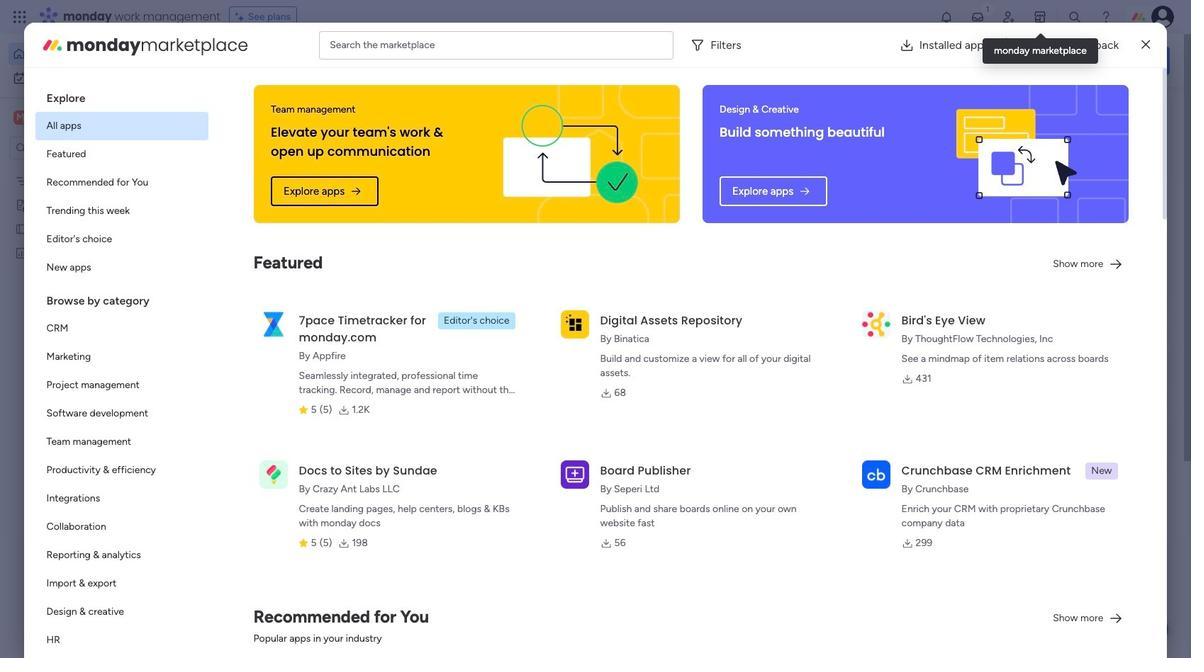 Task type: describe. For each thing, give the bounding box(es) containing it.
kendall parks image
[[1152, 6, 1175, 28]]

help center element
[[958, 407, 1170, 464]]

1 image
[[982, 1, 994, 17]]

public board image
[[15, 222, 28, 235]]

notifications image
[[940, 10, 954, 24]]

dapulse x slim image
[[1142, 37, 1151, 54]]

1 element
[[362, 511, 379, 528]]

monday marketplace image
[[1033, 10, 1048, 24]]

Search in workspace field
[[30, 140, 118, 156]]

help image
[[1099, 10, 1114, 24]]

v2 bolt switch image
[[1080, 53, 1088, 68]]

select product image
[[13, 10, 27, 24]]

1 banner logo image from the left
[[479, 85, 663, 223]]

workspace selection element
[[13, 109, 118, 128]]

private board image
[[15, 198, 28, 211]]

monday marketplace image
[[41, 34, 64, 56]]

update feed image
[[971, 10, 985, 24]]



Task type: vqa. For each thing, say whether or not it's contained in the screenshot.
pick
no



Task type: locate. For each thing, give the bounding box(es) containing it.
option
[[9, 43, 172, 65], [9, 67, 172, 89], [35, 112, 208, 140], [35, 140, 208, 169], [0, 168, 181, 171], [35, 169, 208, 197], [35, 197, 208, 226], [35, 226, 208, 254], [35, 254, 208, 282], [35, 315, 208, 343], [35, 343, 208, 372], [35, 372, 208, 400], [35, 400, 208, 428], [35, 428, 208, 457], [35, 457, 208, 485], [35, 485, 208, 514], [35, 514, 208, 542], [35, 542, 208, 570], [35, 570, 208, 599], [35, 599, 208, 627], [35, 627, 208, 655]]

heading
[[35, 79, 208, 112], [35, 282, 208, 315]]

see plans image
[[235, 9, 248, 25]]

invite members image
[[1002, 10, 1016, 24]]

quick search results list box
[[219, 133, 923, 494]]

1 vertical spatial heading
[[35, 282, 208, 315]]

public board image
[[237, 259, 253, 274]]

workspace image
[[13, 110, 28, 126]]

templates image image
[[970, 107, 1158, 205]]

banner logo image
[[479, 85, 663, 223], [928, 85, 1112, 223]]

0 horizontal spatial banner logo image
[[479, 85, 663, 223]]

2 banner logo image from the left
[[928, 85, 1112, 223]]

0 vertical spatial heading
[[35, 79, 208, 112]]

list box
[[35, 79, 208, 659], [0, 166, 181, 456]]

v2 user feedback image
[[969, 53, 980, 69]]

search everything image
[[1068, 10, 1082, 24]]

public dashboard image
[[15, 246, 28, 260]]

getting started element
[[958, 339, 1170, 395]]

1 horizontal spatial banner logo image
[[928, 85, 1112, 223]]

app logo image
[[259, 310, 288, 339], [561, 310, 589, 339], [862, 310, 891, 339], [259, 461, 288, 489], [561, 461, 589, 489], [862, 461, 891, 489]]

2 heading from the top
[[35, 282, 208, 315]]

1 heading from the top
[[35, 79, 208, 112]]



